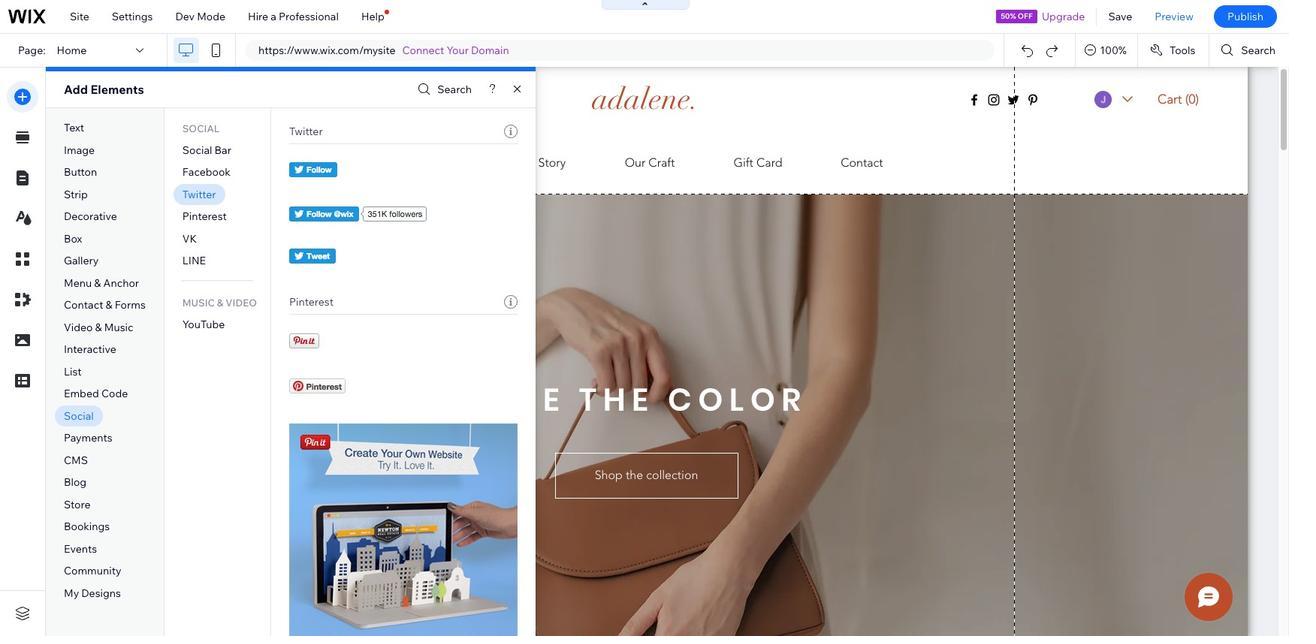 Task type: vqa. For each thing, say whether or not it's contained in the screenshot.
Video & Music
yes



Task type: describe. For each thing, give the bounding box(es) containing it.
& for contact
[[106, 298, 112, 312]]

1 horizontal spatial twitter
[[289, 125, 323, 138]]

button
[[64, 165, 97, 179]]

50% off
[[1001, 11, 1033, 21]]

dev mode
[[175, 10, 225, 23]]

music & video
[[182, 297, 257, 309]]

youtube
[[182, 318, 225, 332]]

0 horizontal spatial search button
[[414, 79, 472, 100]]

vk
[[182, 232, 197, 245]]

forms
[[115, 298, 146, 312]]

a
[[271, 10, 276, 23]]

designs
[[81, 587, 121, 600]]

tools button
[[1138, 34, 1209, 67]]

1 horizontal spatial search button
[[1210, 34, 1289, 67]]

dev
[[175, 10, 195, 23]]

off
[[1018, 11, 1033, 21]]

facebook
[[182, 165, 231, 179]]

& for video
[[95, 321, 102, 334]]

payments
[[64, 432, 113, 445]]

hire a professional
[[248, 10, 339, 23]]

text
[[64, 121, 84, 135]]

image
[[64, 143, 95, 157]]

bar
[[215, 143, 231, 157]]

blog
[[64, 476, 87, 489]]

settings
[[112, 10, 153, 23]]

decorative
[[64, 210, 117, 223]]

1 horizontal spatial video
[[226, 297, 257, 309]]

embed code
[[64, 387, 128, 401]]

anchor
[[103, 276, 139, 290]]

store
[[64, 498, 91, 512]]

1 vertical spatial social
[[182, 143, 212, 157]]

0 vertical spatial search
[[1241, 44, 1276, 57]]

home
[[57, 44, 87, 57]]

your
[[447, 44, 469, 57]]

box
[[64, 232, 82, 245]]

0 horizontal spatial video
[[64, 321, 93, 334]]

preview button
[[1144, 0, 1205, 33]]

50%
[[1001, 11, 1016, 21]]

site
[[70, 10, 89, 23]]

publish button
[[1214, 5, 1277, 28]]



Task type: locate. For each thing, give the bounding box(es) containing it.
pinterest
[[182, 210, 227, 223], [289, 295, 334, 309]]

video
[[226, 297, 257, 309], [64, 321, 93, 334]]

menu & anchor
[[64, 276, 139, 290]]

contact
[[64, 298, 103, 312]]

save button
[[1097, 0, 1144, 33]]

1 vertical spatial pinterest
[[289, 295, 334, 309]]

professional
[[279, 10, 339, 23]]

upgrade
[[1042, 10, 1085, 23]]

music up youtube
[[182, 297, 215, 309]]

100%
[[1100, 44, 1127, 57]]

add elements
[[64, 82, 144, 97]]

0 vertical spatial video
[[226, 297, 257, 309]]

bookings
[[64, 520, 110, 534]]

twitter
[[289, 125, 323, 138], [182, 188, 216, 201]]

community
[[64, 565, 121, 578]]

gallery
[[64, 254, 99, 268]]

100% button
[[1076, 34, 1137, 67]]

& left forms
[[106, 298, 112, 312]]

0 vertical spatial social
[[182, 122, 220, 134]]

add
[[64, 82, 88, 97]]

mode
[[197, 10, 225, 23]]

publish
[[1228, 10, 1264, 23]]

line
[[182, 254, 206, 268]]

& down contact & forms
[[95, 321, 102, 334]]

https://www.wix.com/mysite
[[258, 44, 396, 57]]

hire
[[248, 10, 268, 23]]

search
[[1241, 44, 1276, 57], [437, 83, 472, 96]]

my designs
[[64, 587, 121, 600]]

tools
[[1170, 44, 1196, 57]]

events
[[64, 542, 97, 556]]

1 vertical spatial search button
[[414, 79, 472, 100]]

& right menu
[[94, 276, 101, 290]]

help
[[361, 10, 384, 23]]

1 vertical spatial twitter
[[182, 188, 216, 201]]

code
[[101, 387, 128, 401]]

search down the publish
[[1241, 44, 1276, 57]]

1 horizontal spatial search
[[1241, 44, 1276, 57]]

search button down publish button
[[1210, 34, 1289, 67]]

social down embed
[[64, 409, 94, 423]]

0 vertical spatial search button
[[1210, 34, 1289, 67]]

0 horizontal spatial search
[[437, 83, 472, 96]]

0 vertical spatial twitter
[[289, 125, 323, 138]]

contact & forms
[[64, 298, 146, 312]]

embed
[[64, 387, 99, 401]]

search button
[[1210, 34, 1289, 67], [414, 79, 472, 100]]

0 vertical spatial pinterest
[[182, 210, 227, 223]]

search down your
[[437, 83, 472, 96]]

music
[[182, 297, 215, 309], [104, 321, 133, 334]]

& for music
[[217, 297, 223, 309]]

my
[[64, 587, 79, 600]]

& up youtube
[[217, 297, 223, 309]]

0 horizontal spatial pinterest
[[182, 210, 227, 223]]

1 vertical spatial video
[[64, 321, 93, 334]]

0 horizontal spatial music
[[104, 321, 133, 334]]

music down forms
[[104, 321, 133, 334]]

menu
[[64, 276, 92, 290]]

social
[[182, 122, 220, 134], [182, 143, 212, 157], [64, 409, 94, 423]]

cms
[[64, 454, 88, 467]]

interactive
[[64, 343, 116, 356]]

video & music
[[64, 321, 133, 334]]

list
[[64, 365, 82, 379]]

https://www.wix.com/mysite connect your domain
[[258, 44, 509, 57]]

& for menu
[[94, 276, 101, 290]]

1 horizontal spatial pinterest
[[289, 295, 334, 309]]

preview
[[1155, 10, 1194, 23]]

social bar
[[182, 143, 231, 157]]

&
[[94, 276, 101, 290], [217, 297, 223, 309], [106, 298, 112, 312], [95, 321, 102, 334]]

search button down your
[[414, 79, 472, 100]]

elements
[[91, 82, 144, 97]]

1 vertical spatial music
[[104, 321, 133, 334]]

1 horizontal spatial music
[[182, 297, 215, 309]]

connect
[[402, 44, 444, 57]]

0 vertical spatial music
[[182, 297, 215, 309]]

domain
[[471, 44, 509, 57]]

0 horizontal spatial twitter
[[182, 188, 216, 201]]

1 vertical spatial search
[[437, 83, 472, 96]]

strip
[[64, 188, 88, 201]]

social up facebook
[[182, 143, 212, 157]]

social up social bar
[[182, 122, 220, 134]]

save
[[1108, 10, 1132, 23]]

2 vertical spatial social
[[64, 409, 94, 423]]



